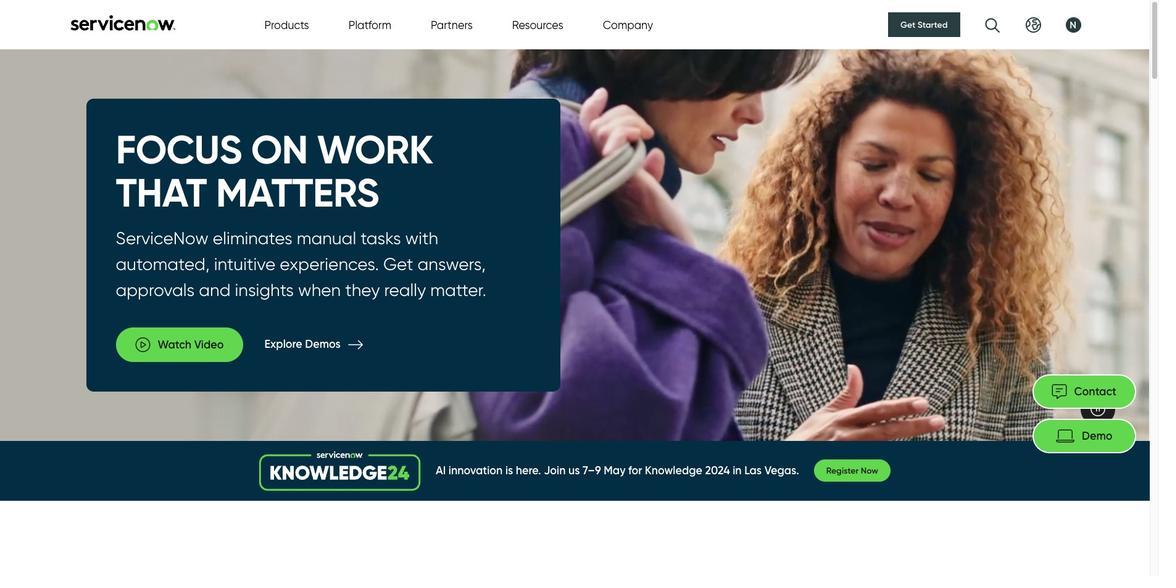 Task type: vqa. For each thing, say whether or not it's contained in the screenshot.
the arc icon
no



Task type: describe. For each thing, give the bounding box(es) containing it.
partners
[[431, 18, 473, 31]]

resources
[[512, 18, 563, 31]]

get started link
[[888, 12, 960, 37]]

platform button
[[349, 16, 391, 33]]

pause ambient video element
[[1081, 392, 1115, 426]]

started
[[918, 19, 948, 30]]

products
[[264, 18, 309, 31]]

select your country image
[[1026, 17, 1041, 32]]

products button
[[264, 16, 309, 33]]



Task type: locate. For each thing, give the bounding box(es) containing it.
get started
[[901, 19, 948, 30]]

pause ambient video image
[[1091, 402, 1105, 416]]

platform
[[349, 18, 391, 31]]

partners button
[[431, 16, 473, 33]]

resources button
[[512, 16, 563, 33]]

get
[[901, 19, 916, 30]]

company
[[603, 18, 653, 31]]

company button
[[603, 16, 653, 33]]

servicenow image
[[69, 15, 177, 31]]



